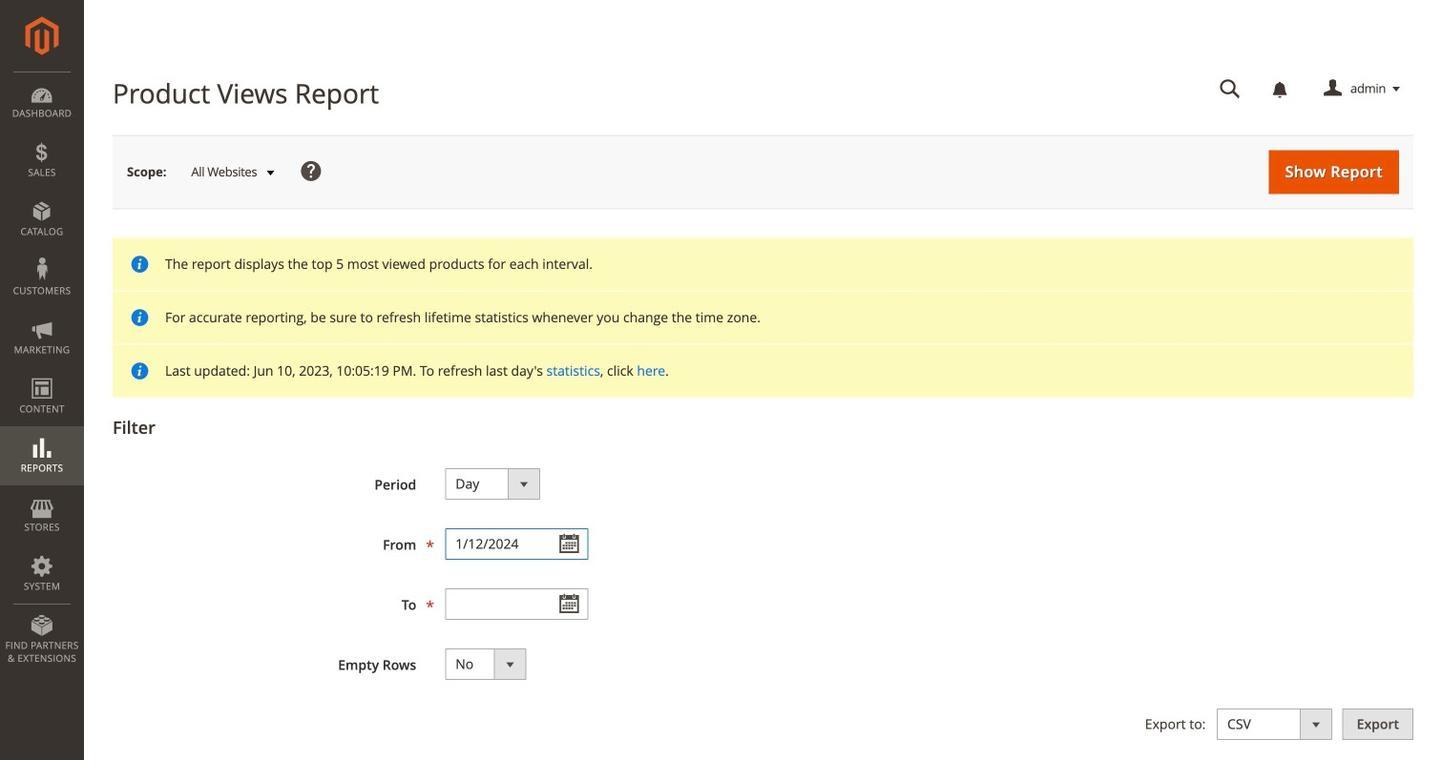 Task type: locate. For each thing, give the bounding box(es) containing it.
None text field
[[445, 529, 588, 560], [445, 589, 588, 621], [445, 529, 588, 560], [445, 589, 588, 621]]

menu bar
[[0, 72, 84, 675]]

None text field
[[1207, 73, 1255, 106]]



Task type: describe. For each thing, give the bounding box(es) containing it.
magento admin panel image
[[25, 16, 59, 55]]



